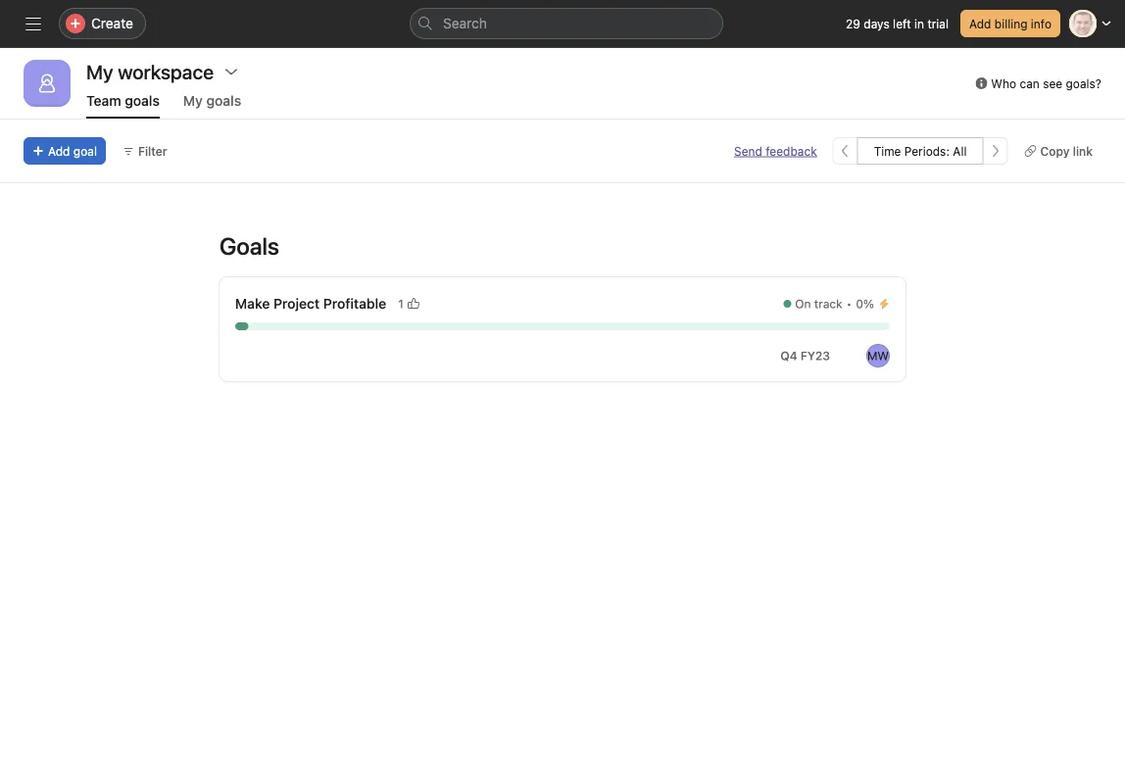 Task type: locate. For each thing, give the bounding box(es) containing it.
0 vertical spatial add
[[970, 17, 992, 30]]

add left the billing
[[970, 17, 992, 30]]

billing
[[995, 17, 1028, 30]]

1 vertical spatial add
[[48, 144, 70, 158]]

2 goals from the left
[[206, 93, 241, 109]]

team
[[86, 93, 121, 109]]

time periods: all
[[874, 144, 967, 158]]

add
[[970, 17, 992, 30], [48, 144, 70, 158]]

my goals link
[[183, 93, 241, 119]]

add for add billing info
[[970, 17, 992, 30]]

show options image
[[224, 64, 239, 79]]

team goals
[[86, 93, 160, 109]]

my workspace
[[86, 60, 214, 83]]

time periods: all button
[[858, 137, 984, 165]]

goal
[[73, 144, 97, 158]]

see
[[1043, 76, 1063, 90]]

profitable
[[323, 296, 386, 312]]

0 horizontal spatial add
[[48, 144, 70, 158]]

goals
[[220, 232, 279, 260]]

periods:
[[905, 144, 950, 158]]

expand sidebar image
[[25, 16, 41, 31]]

add left goal
[[48, 144, 70, 158]]

make
[[235, 296, 270, 312]]

my goals
[[183, 93, 241, 109]]

link
[[1073, 144, 1093, 158]]

q4
[[781, 349, 798, 363]]

info
[[1031, 17, 1052, 30]]

feedback
[[766, 144, 817, 158]]

goals down show options image
[[206, 93, 241, 109]]

1 goals from the left
[[125, 93, 160, 109]]

0 horizontal spatial goals
[[125, 93, 160, 109]]

days
[[864, 17, 890, 30]]

fy23
[[801, 349, 830, 363]]

goals down my workspace at the top
[[125, 93, 160, 109]]

team goals link
[[86, 93, 160, 119]]

project
[[274, 296, 320, 312]]

29
[[846, 17, 861, 30]]

add for add goal
[[48, 144, 70, 158]]

my
[[183, 93, 203, 109]]

1 horizontal spatial add
[[970, 17, 992, 30]]

search button
[[410, 8, 724, 39]]

filter
[[138, 144, 167, 158]]

search
[[443, 15, 487, 31]]

goals
[[125, 93, 160, 109], [206, 93, 241, 109]]

1 horizontal spatial goals
[[206, 93, 241, 109]]

q4 fy23 button
[[772, 342, 839, 370]]



Task type: describe. For each thing, give the bounding box(es) containing it.
goals for my goals
[[206, 93, 241, 109]]

create button
[[59, 8, 146, 39]]

send feedback link
[[734, 142, 817, 160]]

who can see goals?
[[992, 76, 1102, 90]]

add goal
[[48, 144, 97, 158]]

29 days left in trial
[[846, 17, 949, 30]]

on
[[795, 297, 811, 311]]

add billing info button
[[961, 10, 1061, 37]]

mw
[[868, 349, 889, 363]]

on track
[[795, 297, 843, 311]]

in
[[915, 17, 925, 30]]

mw button
[[867, 344, 890, 368]]

add billing info
[[970, 17, 1052, 30]]

1 button
[[394, 294, 423, 314]]

trial
[[928, 17, 949, 30]]

goals?
[[1066, 76, 1102, 90]]

create
[[91, 15, 133, 31]]

can
[[1020, 76, 1040, 90]]

• 0%
[[847, 297, 875, 311]]

goals for team goals
[[125, 93, 160, 109]]

time
[[874, 144, 901, 158]]

q4 fy23
[[781, 349, 830, 363]]

who
[[992, 76, 1017, 90]]

all
[[953, 144, 967, 158]]

add goal button
[[24, 137, 106, 165]]

•
[[847, 297, 852, 311]]

copy link button
[[1016, 137, 1102, 165]]

filter button
[[114, 137, 176, 165]]

search list box
[[410, 8, 724, 39]]

send
[[734, 144, 763, 158]]

1
[[398, 297, 404, 311]]

copy
[[1041, 144, 1070, 158]]

make project profitable
[[235, 296, 386, 312]]

0%
[[856, 297, 875, 311]]

send feedback
[[734, 144, 817, 158]]

track
[[815, 297, 843, 311]]

left
[[893, 17, 912, 30]]

copy link
[[1041, 144, 1093, 158]]



Task type: vqa. For each thing, say whether or not it's contained in the screenshot.
dismiss image
no



